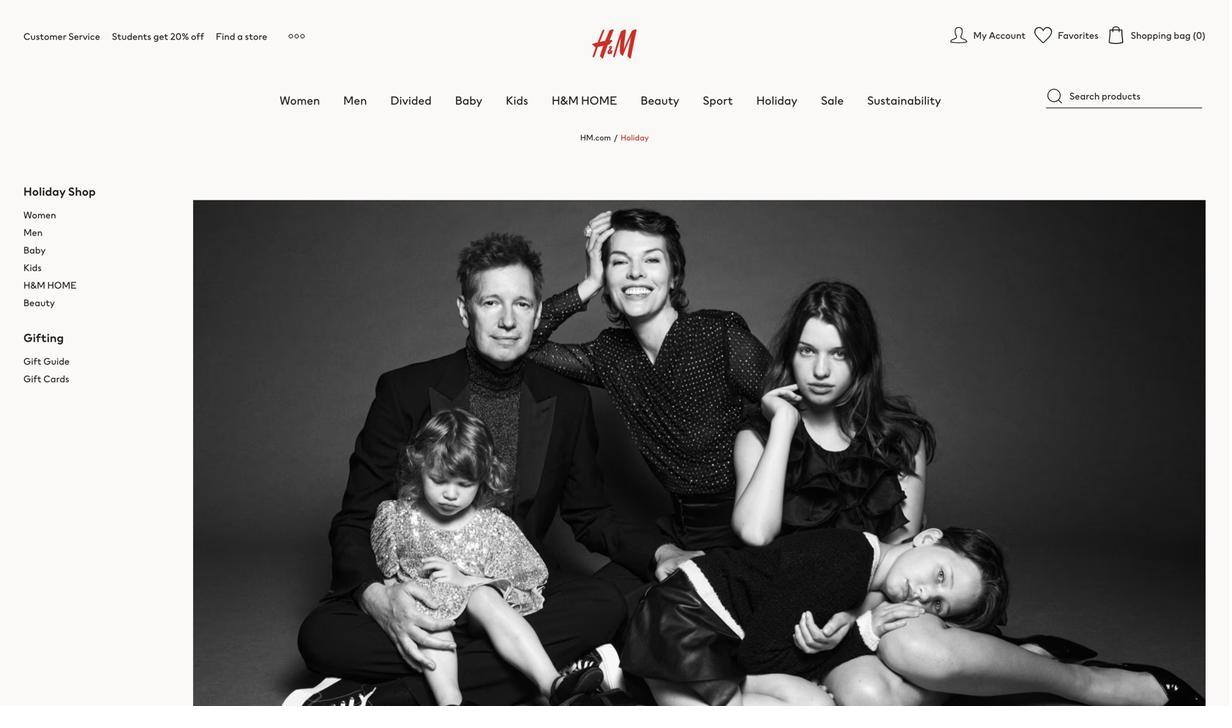Task type: describe. For each thing, give the bounding box(es) containing it.
h&m home
[[552, 92, 617, 109]]

men inside women men baby kids h&m home beauty
[[23, 225, 43, 239]]

sale
[[821, 92, 844, 109]]

men inside header.primary.navigation element
[[343, 92, 367, 109]]

customer service link
[[23, 29, 100, 43]]

students get 20% off link
[[112, 29, 204, 43]]

hm.com / holiday
[[581, 132, 649, 143]]

holiday for the top holiday link
[[757, 92, 798, 109]]

home inside women men baby kids h&m home beauty
[[47, 278, 77, 292]]

holiday for holiday shop
[[23, 183, 66, 200]]

baby link for men
[[23, 241, 170, 259]]

my account link
[[950, 26, 1026, 44]]

20%
[[170, 29, 189, 43]]

main content containing holiday shop
[[0, 120, 1230, 706]]

sport link
[[703, 92, 733, 109]]

off
[[191, 29, 204, 43]]

favorites
[[1058, 28, 1099, 42]]

shopping bag (0) link
[[1108, 26, 1206, 44]]

holiday shop
[[23, 183, 96, 200]]

/
[[614, 132, 618, 143]]

kids inside header.primary.navigation element
[[506, 92, 529, 109]]

h&m home link for divided
[[552, 92, 617, 109]]

Search products search field
[[1046, 84, 1203, 108]]

gift guide gift cards
[[23, 354, 70, 386]]

gift cards link
[[23, 370, 170, 388]]

get
[[153, 29, 168, 43]]

2 gift from the top
[[23, 372, 42, 386]]

gifting
[[23, 329, 64, 346]]

favorites link
[[1035, 26, 1099, 44]]

(0)
[[1193, 28, 1206, 42]]

0 vertical spatial holiday link
[[757, 92, 798, 109]]

students
[[112, 29, 151, 43]]

kids link for men
[[23, 259, 170, 276]]

store
[[245, 29, 267, 43]]

my account
[[974, 28, 1026, 42]]

find a store
[[216, 29, 267, 43]]

kids link for divided
[[506, 92, 529, 109]]

beauty link for gift guide
[[23, 294, 170, 311]]

h&m home link for men
[[23, 276, 170, 294]]

shopping bag (0)
[[1131, 28, 1206, 42]]



Task type: vqa. For each thing, say whether or not it's contained in the screenshot.
Outerwear
no



Task type: locate. For each thing, give the bounding box(es) containing it.
0 vertical spatial baby link
[[455, 92, 483, 109]]

0 vertical spatial women link
[[280, 92, 320, 109]]

men down 'holiday shop'
[[23, 225, 43, 239]]

guide
[[43, 354, 70, 368]]

women men baby kids h&m home beauty
[[23, 208, 77, 310]]

0 vertical spatial beauty link
[[641, 92, 680, 109]]

gift guide link
[[23, 352, 170, 370]]

cards
[[43, 372, 69, 386]]

0 vertical spatial h&m home link
[[552, 92, 617, 109]]

students get 20% off
[[112, 29, 204, 43]]

beauty inside women men baby kids h&m home beauty
[[23, 296, 55, 310]]

holiday left the shop
[[23, 183, 66, 200]]

kids link
[[506, 92, 529, 109], [23, 259, 170, 276]]

1 vertical spatial holiday
[[621, 132, 649, 143]]

holiday left sale
[[757, 92, 798, 109]]

1 horizontal spatial baby
[[455, 92, 483, 109]]

1 horizontal spatial beauty link
[[641, 92, 680, 109]]

kids up 'gifting'
[[23, 261, 42, 274]]

women link
[[280, 92, 320, 109], [23, 206, 170, 224]]

baby
[[455, 92, 483, 109], [23, 243, 46, 257]]

1 vertical spatial kids
[[23, 261, 42, 274]]

1 vertical spatial home
[[47, 278, 77, 292]]

h&m image
[[593, 29, 637, 59]]

1 vertical spatial h&m home link
[[23, 276, 170, 294]]

0 vertical spatial holiday
[[757, 92, 798, 109]]

home up 'gifting'
[[47, 278, 77, 292]]

beauty left sport 'link'
[[641, 92, 680, 109]]

2 vertical spatial holiday
[[23, 183, 66, 200]]

0 vertical spatial kids link
[[506, 92, 529, 109]]

0 horizontal spatial women
[[23, 208, 56, 222]]

1 gift from the top
[[23, 354, 42, 368]]

home
[[581, 92, 617, 109], [47, 278, 77, 292]]

0 horizontal spatial h&m
[[23, 278, 45, 292]]

sport
[[703, 92, 733, 109]]

1 vertical spatial baby link
[[23, 241, 170, 259]]

find
[[216, 29, 235, 43]]

holiday inside header.primary.navigation element
[[757, 92, 798, 109]]

men link down the shop
[[23, 224, 170, 241]]

sustainability link
[[868, 92, 942, 109]]

divided link
[[391, 92, 432, 109]]

shopping
[[1131, 28, 1172, 42]]

1 horizontal spatial home
[[581, 92, 617, 109]]

1 vertical spatial beauty link
[[23, 294, 170, 311]]

0 vertical spatial beauty
[[641, 92, 680, 109]]

women inside header.primary.navigation element
[[280, 92, 320, 109]]

1 horizontal spatial holiday link
[[757, 92, 798, 109]]

1 vertical spatial beauty
[[23, 296, 55, 310]]

beauty link for holiday
[[641, 92, 680, 109]]

1 vertical spatial men
[[23, 225, 43, 239]]

1 horizontal spatial holiday
[[621, 132, 649, 143]]

baby link right divided link
[[455, 92, 483, 109]]

1 horizontal spatial women
[[280, 92, 320, 109]]

men
[[343, 92, 367, 109], [23, 225, 43, 239]]

home up hm.com
[[581, 92, 617, 109]]

0 vertical spatial kids
[[506, 92, 529, 109]]

divided
[[391, 92, 432, 109]]

0 horizontal spatial baby link
[[23, 241, 170, 259]]

0 vertical spatial gift
[[23, 354, 42, 368]]

0 vertical spatial men
[[343, 92, 367, 109]]

h&m home link
[[552, 92, 617, 109], [23, 276, 170, 294]]

h&m inside header.primary.navigation element
[[552, 92, 579, 109]]

1 horizontal spatial baby link
[[455, 92, 483, 109]]

women for women men baby kids h&m home beauty
[[23, 208, 56, 222]]

baby down 'holiday shop'
[[23, 243, 46, 257]]

0 horizontal spatial h&m home link
[[23, 276, 170, 294]]

1 vertical spatial kids link
[[23, 259, 170, 276]]

holiday link
[[757, 92, 798, 109], [621, 132, 649, 143]]

1 horizontal spatial beauty
[[641, 92, 680, 109]]

baby link for divided
[[455, 92, 483, 109]]

0 horizontal spatial women link
[[23, 206, 170, 224]]

baby right divided link
[[455, 92, 483, 109]]

customer
[[23, 29, 66, 43]]

1 horizontal spatial kids
[[506, 92, 529, 109]]

a
[[237, 29, 243, 43]]

men link
[[343, 92, 367, 109], [23, 224, 170, 241]]

baby link down the shop
[[23, 241, 170, 259]]

men link left divided link
[[343, 92, 367, 109]]

beauty up 'gifting'
[[23, 296, 55, 310]]

holiday
[[757, 92, 798, 109], [621, 132, 649, 143], [23, 183, 66, 200]]

women
[[280, 92, 320, 109], [23, 208, 56, 222]]

0 vertical spatial women
[[280, 92, 320, 109]]

men left divided link
[[343, 92, 367, 109]]

baby inside women men baby kids h&m home beauty
[[23, 243, 46, 257]]

women inside women men baby kids h&m home beauty
[[23, 208, 56, 222]]

0 vertical spatial h&m
[[552, 92, 579, 109]]

hm.com link
[[581, 132, 611, 143]]

1 horizontal spatial h&m
[[552, 92, 579, 109]]

h&m
[[552, 92, 579, 109], [23, 278, 45, 292]]

0 horizontal spatial home
[[47, 278, 77, 292]]

baby link
[[455, 92, 483, 109], [23, 241, 170, 259]]

kids left 'h&m home' on the top
[[506, 92, 529, 109]]

1 horizontal spatial women link
[[280, 92, 320, 109]]

0 horizontal spatial kids
[[23, 261, 42, 274]]

1 vertical spatial men link
[[23, 224, 170, 241]]

baby inside header.primary.navigation element
[[455, 92, 483, 109]]

service
[[68, 29, 100, 43]]

account
[[989, 28, 1026, 42]]

holiday link left sale
[[757, 92, 798, 109]]

find a store link
[[216, 29, 267, 43]]

women for women
[[280, 92, 320, 109]]

customer service
[[23, 29, 100, 43]]

h&m inside women men baby kids h&m home beauty
[[23, 278, 45, 292]]

holiday link right "/"
[[621, 132, 649, 143]]

1 horizontal spatial men
[[343, 92, 367, 109]]

1 vertical spatial women link
[[23, 206, 170, 224]]

1 vertical spatial h&m
[[23, 278, 45, 292]]

beauty inside header.primary.navigation element
[[641, 92, 680, 109]]

0 horizontal spatial beauty link
[[23, 294, 170, 311]]

beauty link
[[641, 92, 680, 109], [23, 294, 170, 311]]

1 vertical spatial holiday link
[[621, 132, 649, 143]]

0 horizontal spatial beauty
[[23, 296, 55, 310]]

0 vertical spatial home
[[581, 92, 617, 109]]

gift left cards
[[23, 372, 42, 386]]

1 horizontal spatial men link
[[343, 92, 367, 109]]

beauty link left sport 'link'
[[641, 92, 680, 109]]

shop
[[68, 183, 96, 200]]

2 horizontal spatial holiday
[[757, 92, 798, 109]]

sustainability
[[868, 92, 942, 109]]

sale link
[[821, 92, 844, 109]]

h&m home link inside header.primary.navigation element
[[552, 92, 617, 109]]

bag
[[1174, 28, 1191, 42]]

kids inside women men baby kids h&m home beauty
[[23, 261, 42, 274]]

0 vertical spatial men link
[[343, 92, 367, 109]]

1 vertical spatial baby
[[23, 243, 46, 257]]

1 horizontal spatial h&m home link
[[552, 92, 617, 109]]

gift left guide
[[23, 354, 42, 368]]

main content
[[0, 120, 1230, 706]]

kids
[[506, 92, 529, 109], [23, 261, 42, 274]]

0 horizontal spatial men link
[[23, 224, 170, 241]]

hm.com
[[581, 132, 611, 143]]

0 horizontal spatial holiday
[[23, 183, 66, 200]]

0 horizontal spatial baby
[[23, 243, 46, 257]]

1 horizontal spatial kids link
[[506, 92, 529, 109]]

header.primary.navigation element
[[23, 12, 1230, 109]]

1 vertical spatial women
[[23, 208, 56, 222]]

0 horizontal spatial holiday link
[[621, 132, 649, 143]]

beauty link up gift guide link
[[23, 294, 170, 311]]

0 vertical spatial baby
[[455, 92, 483, 109]]

beauty
[[641, 92, 680, 109], [23, 296, 55, 310]]

1 vertical spatial gift
[[23, 372, 42, 386]]

gift
[[23, 354, 42, 368], [23, 372, 42, 386]]

0 horizontal spatial men
[[23, 225, 43, 239]]

0 horizontal spatial kids link
[[23, 259, 170, 276]]

holiday right "/"
[[621, 132, 649, 143]]

my
[[974, 28, 987, 42]]

home inside header.primary.navigation element
[[581, 92, 617, 109]]



